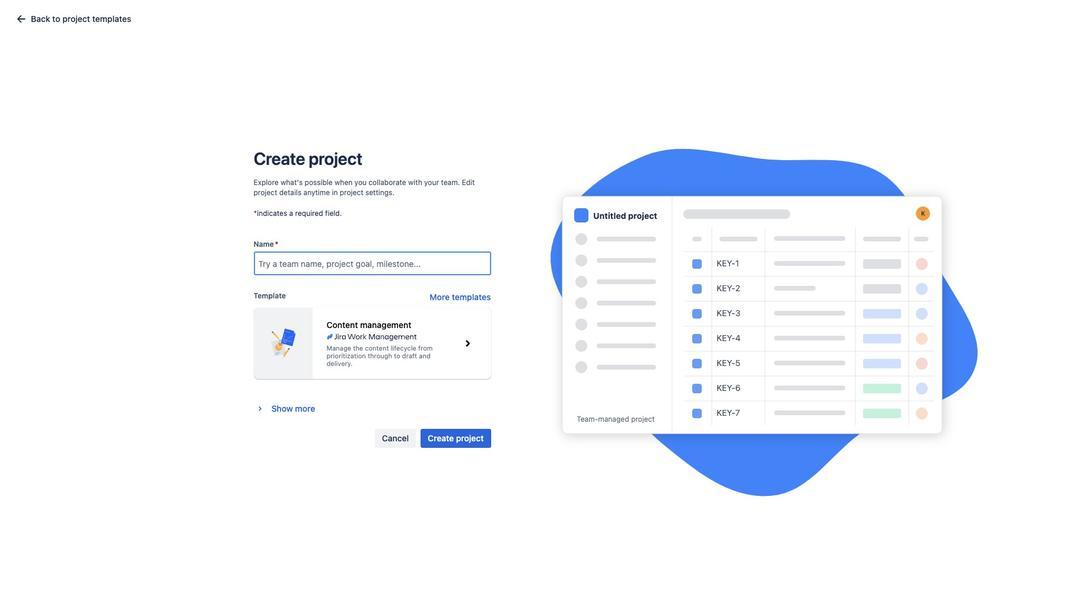 Task type: describe. For each thing, give the bounding box(es) containing it.
content
[[327, 320, 358, 330]]

key- inside key-7 team-managed project
[[717, 408, 735, 418]]

you
[[355, 178, 367, 187]]

primary element
[[7, 0, 845, 33]]

cancel
[[382, 433, 409, 443]]

and
[[419, 352, 431, 360]]

templates inside 'button'
[[452, 292, 491, 302]]

back to project templates
[[31, 14, 131, 24]]

field.
[[325, 209, 342, 218]]

key-2
[[717, 283, 740, 293]]

show more
[[272, 404, 315, 414]]

in
[[332, 188, 338, 197]]

name
[[254, 240, 274, 249]]

settings.
[[366, 188, 395, 197]]

templates inside button
[[92, 14, 131, 24]]

key-5
[[717, 358, 740, 368]]

key-6
[[717, 383, 741, 393]]

indicates
[[257, 209, 287, 218]]

to inside manage the content lifecycle from prioritization through to draft and delivery.
[[394, 352, 400, 360]]

change template image
[[458, 334, 477, 353]]

gtms
[[224, 144, 248, 154]]

0 horizontal spatial create project
[[254, 148, 363, 169]]

more templates button
[[430, 292, 491, 303]]

more templates
[[430, 292, 491, 302]]

your
[[424, 178, 439, 187]]

create inside button
[[428, 433, 454, 443]]

key- for key-1
[[717, 258, 735, 268]]

4
[[735, 333, 741, 343]]

6
[[735, 383, 741, 393]]

key- for key-4
[[717, 333, 735, 343]]

2
[[735, 283, 740, 293]]

to inside button
[[52, 14, 60, 24]]

more
[[430, 292, 450, 302]]

show
[[272, 404, 293, 414]]

2 software from the top
[[381, 201, 414, 211]]

p1374
[[224, 286, 248, 296]]

back to project templates button
[[9, 9, 138, 28]]

through
[[368, 352, 392, 360]]

more
[[295, 404, 315, 414]]

details
[[279, 188, 302, 197]]

manage the content lifecycle from prioritization through to draft and delivery.
[[327, 344, 433, 368]]

from
[[418, 344, 433, 352]]

name *
[[254, 240, 279, 249]]

templates image
[[14, 12, 28, 26]]

5
[[735, 358, 740, 368]]

key-1
[[717, 258, 739, 268]]

7
[[735, 408, 740, 418]]

possible
[[305, 178, 333, 187]]

collaborate
[[369, 178, 406, 187]]

cancel button
[[375, 429, 416, 448]]

3 team-managed software from the top
[[319, 258, 414, 268]]

1 software from the top
[[381, 173, 414, 183]]

untitled
[[593, 211, 626, 221]]

untitled project
[[593, 211, 657, 221]]



Task type: vqa. For each thing, say whether or not it's contained in the screenshot.
4
yes



Task type: locate. For each thing, give the bounding box(es) containing it.
explore
[[254, 178, 279, 187]]

* indicates a required field.
[[254, 209, 342, 218]]

key- up key-5 at the right
[[717, 333, 735, 343]]

1 vertical spatial to
[[394, 352, 400, 360]]

team-
[[319, 144, 343, 154], [319, 173, 343, 183], [319, 201, 343, 211], [319, 258, 343, 268], [577, 415, 598, 424]]

delivery.
[[327, 360, 353, 368]]

team-managed business
[[319, 144, 415, 154]]

key- for key-6
[[717, 383, 735, 393]]

1 vertical spatial create project
[[428, 433, 484, 443]]

0 vertical spatial create project
[[254, 148, 363, 169]]

1 horizontal spatial create project
[[428, 433, 484, 443]]

key-3
[[717, 308, 741, 318]]

Try a team name, project goal, milestone... field
[[255, 253, 490, 274]]

*
[[254, 209, 257, 218], [275, 240, 279, 249]]

0 horizontal spatial create
[[254, 148, 305, 169]]

template
[[254, 292, 286, 300]]

key- down key-6
[[717, 408, 735, 418]]

key- down key-2
[[717, 308, 735, 318]]

key-4
[[717, 333, 741, 343]]

templates
[[92, 14, 131, 24], [452, 292, 491, 302]]

key- for key-3
[[717, 308, 735, 318]]

1 vertical spatial *
[[275, 240, 279, 249]]

prioritization
[[327, 352, 366, 360]]

create project
[[254, 148, 363, 169], [428, 433, 484, 443]]

jira software image
[[31, 9, 111, 23], [31, 9, 111, 23]]

0 vertical spatial software
[[381, 173, 414, 183]]

1 horizontal spatial templates
[[452, 292, 491, 302]]

key- for key-2
[[717, 283, 735, 293]]

1 key- from the top
[[717, 258, 735, 268]]

1 vertical spatial templates
[[452, 292, 491, 302]]

explore what's possible when you collaborate with your team. edit project details anytime in project settings.
[[254, 178, 475, 197]]

content
[[365, 344, 389, 352]]

key- down key-5 at the right
[[717, 383, 735, 393]]

illustration showing preview of jira project interface after the project creation is done image
[[550, 149, 978, 497]]

1
[[735, 258, 739, 268]]

back
[[31, 14, 50, 24]]

5 key- from the top
[[717, 358, 735, 368]]

team- inside key-7 team-managed project
[[577, 415, 598, 424]]

0 horizontal spatial templates
[[92, 14, 131, 24]]

2 vertical spatial team-managed software
[[319, 258, 414, 268]]

jira work management image
[[327, 333, 417, 342], [327, 333, 417, 342]]

a
[[289, 209, 293, 218]]

0 vertical spatial team-managed software
[[319, 173, 414, 183]]

management
[[360, 320, 412, 330]]

key- for key-5
[[717, 358, 735, 368]]

0 vertical spatial to
[[52, 14, 60, 24]]

0 vertical spatial templates
[[92, 14, 131, 24]]

create up what's at the left top
[[254, 148, 305, 169]]

2 key- from the top
[[717, 283, 735, 293]]

1 team-managed software from the top
[[319, 173, 414, 183]]

2 team-managed software from the top
[[319, 201, 414, 211]]

1 horizontal spatial *
[[275, 240, 279, 249]]

1 vertical spatial software
[[381, 201, 414, 211]]

3 software from the top
[[381, 258, 414, 268]]

Search field
[[854, 7, 973, 26]]

when
[[335, 178, 353, 187]]

software
[[381, 173, 414, 183], [381, 201, 414, 211], [381, 258, 414, 268]]

draft
[[402, 352, 417, 360]]

edit
[[462, 178, 475, 187]]

to right back
[[52, 14, 60, 24]]

manage
[[327, 344, 351, 352]]

show more button
[[253, 398, 320, 420]]

1 horizontal spatial create
[[428, 433, 454, 443]]

create project inside button
[[428, 433, 484, 443]]

banner
[[0, 0, 1080, 33]]

7 key- from the top
[[717, 408, 735, 418]]

key- down key-1
[[717, 283, 735, 293]]

4 key- from the top
[[717, 333, 735, 343]]

team.
[[441, 178, 460, 187]]

team-managed software
[[319, 173, 414, 183], [319, 201, 414, 211], [319, 258, 414, 268]]

content management
[[327, 320, 412, 330]]

key-7 team-managed project
[[577, 408, 740, 424]]

key- up key-6
[[717, 358, 735, 368]]

6 key- from the top
[[717, 383, 735, 393]]

required
[[295, 209, 323, 218]]

3 key- from the top
[[717, 308, 735, 318]]

1 vertical spatial team-managed software
[[319, 201, 414, 211]]

with
[[408, 178, 422, 187]]

what's
[[281, 178, 303, 187]]

key-
[[717, 258, 735, 268], [717, 283, 735, 293], [717, 308, 735, 318], [717, 333, 735, 343], [717, 358, 735, 368], [717, 383, 735, 393], [717, 408, 735, 418]]

0 horizontal spatial to
[[52, 14, 60, 24]]

to
[[52, 14, 60, 24], [394, 352, 400, 360]]

to left draft
[[394, 352, 400, 360]]

lifecycle
[[391, 344, 417, 352]]

3
[[735, 308, 741, 318]]

project
[[62, 14, 90, 24], [309, 148, 363, 169], [254, 188, 277, 197], [340, 188, 364, 197], [628, 211, 657, 221], [631, 415, 655, 424], [456, 433, 484, 443]]

2 vertical spatial software
[[381, 258, 414, 268]]

1 horizontal spatial to
[[394, 352, 400, 360]]

business
[[381, 144, 415, 154]]

managed
[[343, 144, 379, 154], [343, 173, 379, 183], [343, 201, 379, 211], [343, 258, 379, 268], [598, 415, 629, 424]]

create
[[254, 148, 305, 169], [428, 433, 454, 443]]

create right cancel
[[428, 433, 454, 443]]

good
[[224, 173, 249, 183]]

key- up key-2
[[717, 258, 735, 268]]

managed inside key-7 team-managed project
[[598, 415, 629, 424]]

0 horizontal spatial *
[[254, 209, 257, 218]]

create project button
[[421, 429, 491, 448]]

the
[[353, 344, 363, 352]]

1 vertical spatial create
[[428, 433, 454, 443]]

0 vertical spatial create
[[254, 148, 305, 169]]

* right name
[[275, 240, 279, 249]]

project inside key-7 team-managed project
[[631, 415, 655, 424]]

anytime
[[304, 188, 330, 197]]

0 vertical spatial *
[[254, 209, 257, 218]]

* up name
[[254, 209, 257, 218]]



